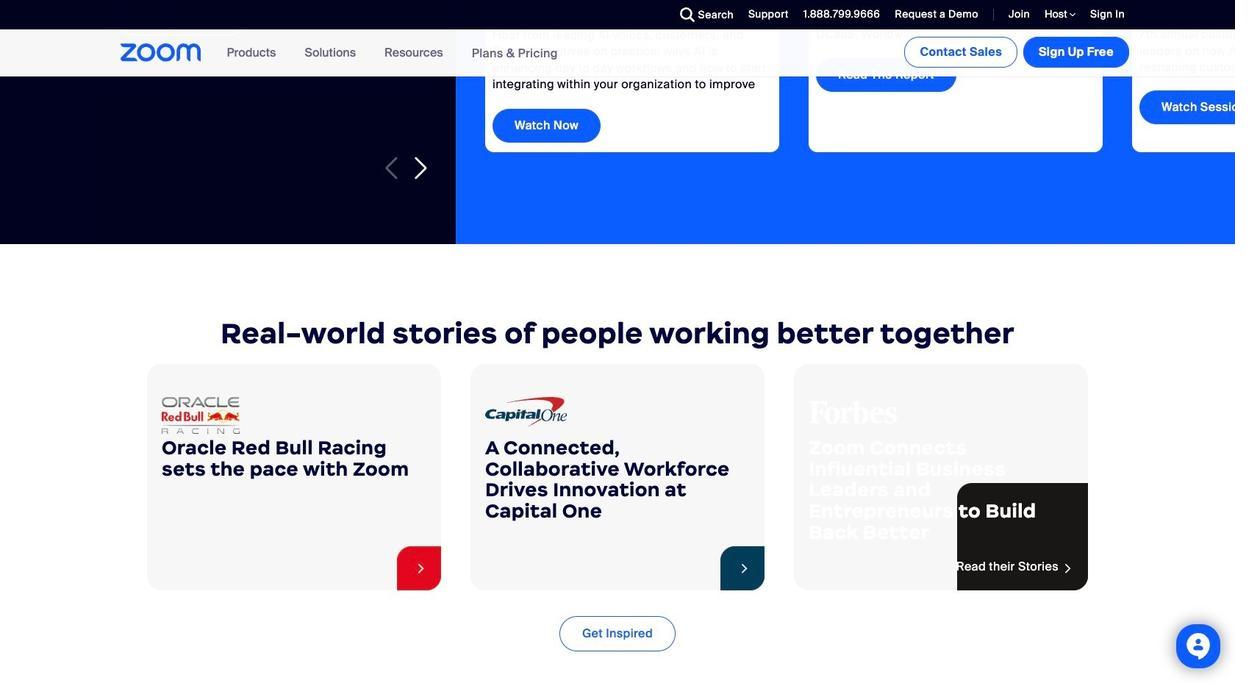 Task type: vqa. For each thing, say whether or not it's contained in the screenshot.
Search Contacts Input text box
no



Task type: locate. For each thing, give the bounding box(es) containing it.
1 right image from the left
[[414, 558, 429, 579]]

2 right image from the left
[[1061, 558, 1076, 579]]

banner
[[103, 29, 1133, 77]]

meetings navigation
[[902, 29, 1133, 71]]

1 horizontal spatial right image
[[1061, 558, 1076, 579]]

right image
[[414, 558, 429, 579], [1061, 558, 1076, 579]]

1 / 5 element
[[485, 0, 780, 152]]

zoom logo image
[[121, 43, 201, 62]]

0 horizontal spatial right image
[[414, 558, 429, 579]]



Task type: describe. For each thing, give the bounding box(es) containing it.
product information navigation
[[216, 29, 569, 77]]



